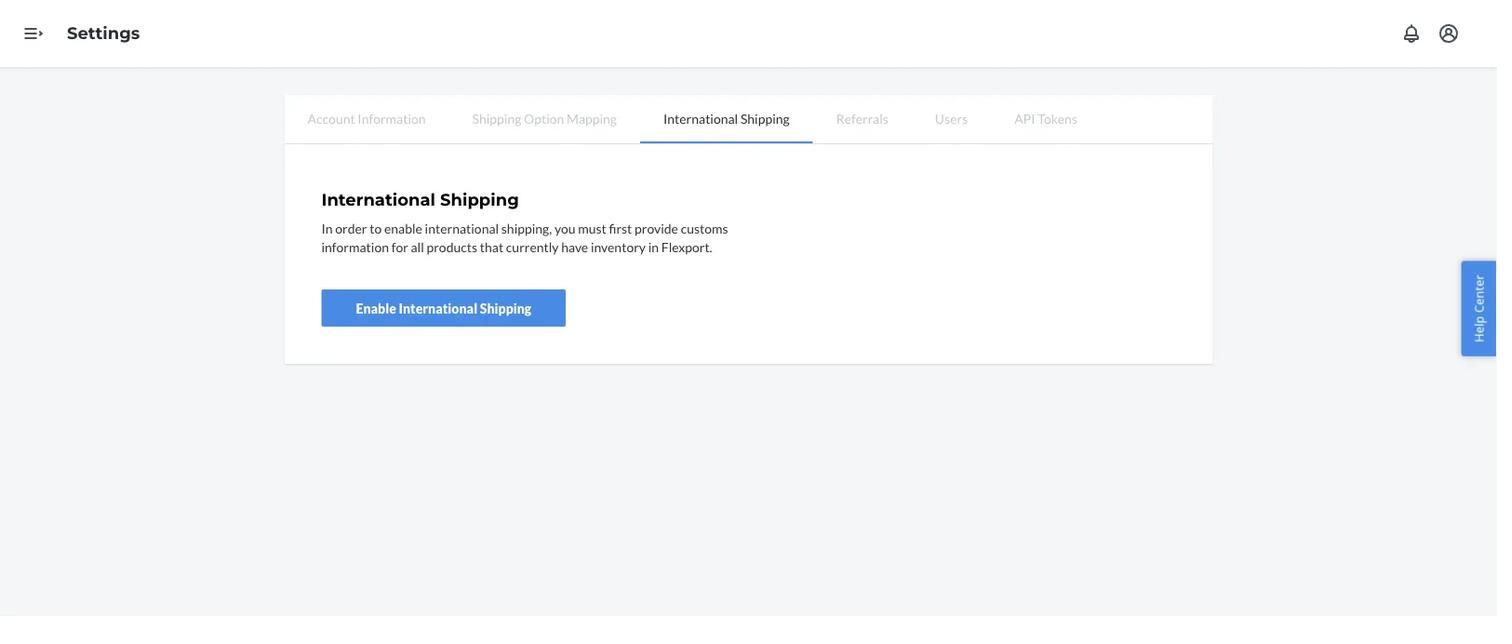 Task type: describe. For each thing, give the bounding box(es) containing it.
api tokens tab
[[992, 95, 1101, 141]]

account information
[[308, 110, 426, 126]]

that
[[480, 239, 504, 254]]

enable international shipping button
[[322, 289, 566, 327]]

open notifications image
[[1401, 22, 1423, 45]]

api
[[1015, 110, 1036, 126]]

enable international shipping
[[356, 300, 532, 316]]

option
[[524, 110, 564, 126]]

1 vertical spatial international
[[322, 189, 436, 210]]

referrals tab
[[813, 95, 912, 141]]

all
[[411, 239, 424, 254]]

center
[[1471, 275, 1488, 313]]

information
[[358, 110, 426, 126]]

open account menu image
[[1438, 22, 1461, 45]]

international inside international shipping tab
[[664, 110, 738, 126]]

enable
[[384, 220, 423, 236]]

flexport.
[[662, 239, 713, 254]]

first
[[609, 220, 632, 236]]

information
[[322, 239, 389, 254]]

shipping inside button
[[480, 300, 532, 316]]

order
[[335, 220, 367, 236]]

provide
[[635, 220, 679, 236]]

international
[[425, 220, 499, 236]]

users tab
[[912, 95, 992, 141]]

currently
[[506, 239, 559, 254]]

must
[[578, 220, 607, 236]]

tokens
[[1038, 110, 1078, 126]]

for
[[392, 239, 408, 254]]

shipping inside tab
[[741, 110, 790, 126]]

in
[[649, 239, 659, 254]]



Task type: vqa. For each thing, say whether or not it's contained in the screenshot.
Settings "link"
yes



Task type: locate. For each thing, give the bounding box(es) containing it.
customs
[[681, 220, 729, 236]]

settings
[[67, 23, 140, 43]]

shipping option mapping tab
[[449, 95, 640, 141]]

in
[[322, 220, 333, 236]]

international inside enable international shipping button
[[399, 300, 478, 316]]

international
[[664, 110, 738, 126], [322, 189, 436, 210], [399, 300, 478, 316]]

tab list containing account information
[[284, 95, 1213, 144]]

open navigation image
[[22, 22, 45, 45]]

shipping option mapping
[[472, 110, 617, 126]]

in order to enable international shipping, you must first provide customs information           for all products that currently have inventory in flexport.
[[322, 220, 729, 254]]

help center
[[1471, 275, 1488, 342]]

to
[[370, 220, 382, 236]]

help
[[1471, 316, 1488, 342]]

help center button
[[1462, 261, 1498, 356]]

settings link
[[67, 23, 140, 43]]

0 vertical spatial international
[[664, 110, 738, 126]]

referrals
[[837, 110, 889, 126]]

account information tab
[[284, 95, 449, 141]]

you
[[555, 220, 576, 236]]

2 vertical spatial international
[[399, 300, 478, 316]]

users
[[935, 110, 968, 126]]

shipping inside tab
[[472, 110, 522, 126]]

have
[[562, 239, 589, 254]]

enable
[[356, 300, 396, 316]]

international shipping inside tab
[[664, 110, 790, 126]]

international shipping
[[664, 110, 790, 126], [322, 189, 519, 210]]

tab list
[[284, 95, 1213, 144]]

1 horizontal spatial international shipping
[[664, 110, 790, 126]]

account
[[308, 110, 355, 126]]

products
[[427, 239, 478, 254]]

shipping,
[[502, 220, 552, 236]]

mapping
[[567, 110, 617, 126]]

international shipping tab
[[640, 95, 813, 143]]

0 horizontal spatial international shipping
[[322, 189, 519, 210]]

api tokens
[[1015, 110, 1078, 126]]

1 vertical spatial international shipping
[[322, 189, 519, 210]]

0 vertical spatial international shipping
[[664, 110, 790, 126]]

shipping
[[472, 110, 522, 126], [741, 110, 790, 126], [440, 189, 519, 210], [480, 300, 532, 316]]

inventory
[[591, 239, 646, 254]]



